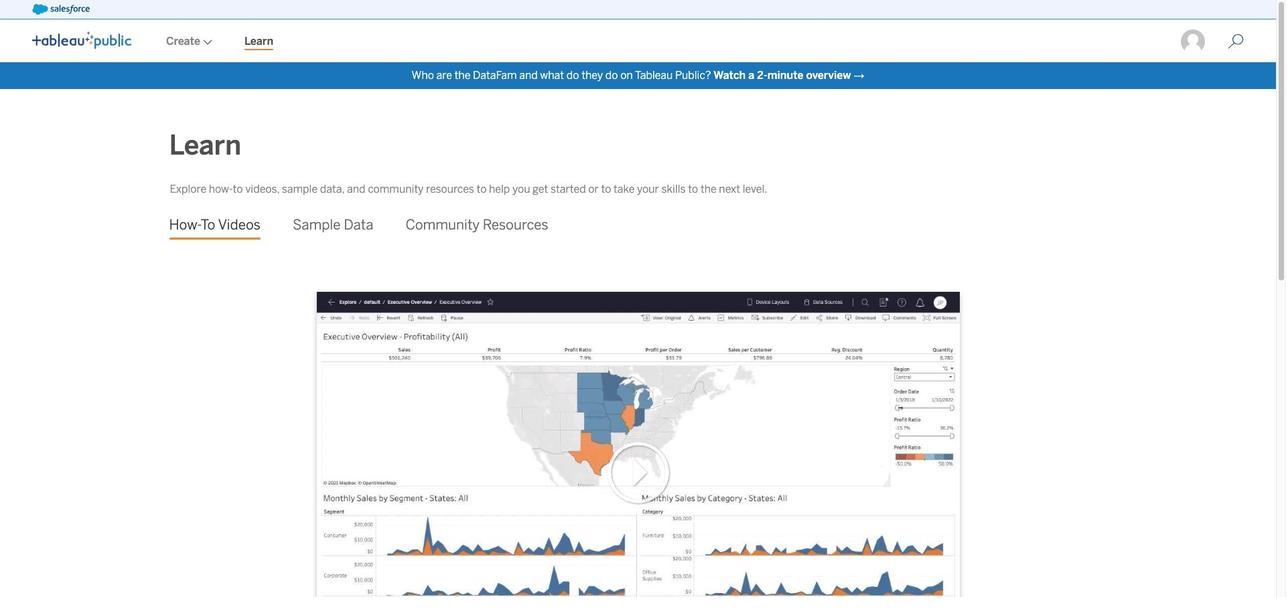 Task type: vqa. For each thing, say whether or not it's contained in the screenshot.
email field
no



Task type: locate. For each thing, give the bounding box(es) containing it.
jacob.simon6557 image
[[1180, 28, 1206, 55]]

salesforce logo image
[[32, 4, 90, 15]]

create image
[[200, 40, 212, 45]]

go to search image
[[1212, 33, 1260, 50]]

logo image
[[32, 31, 131, 49]]



